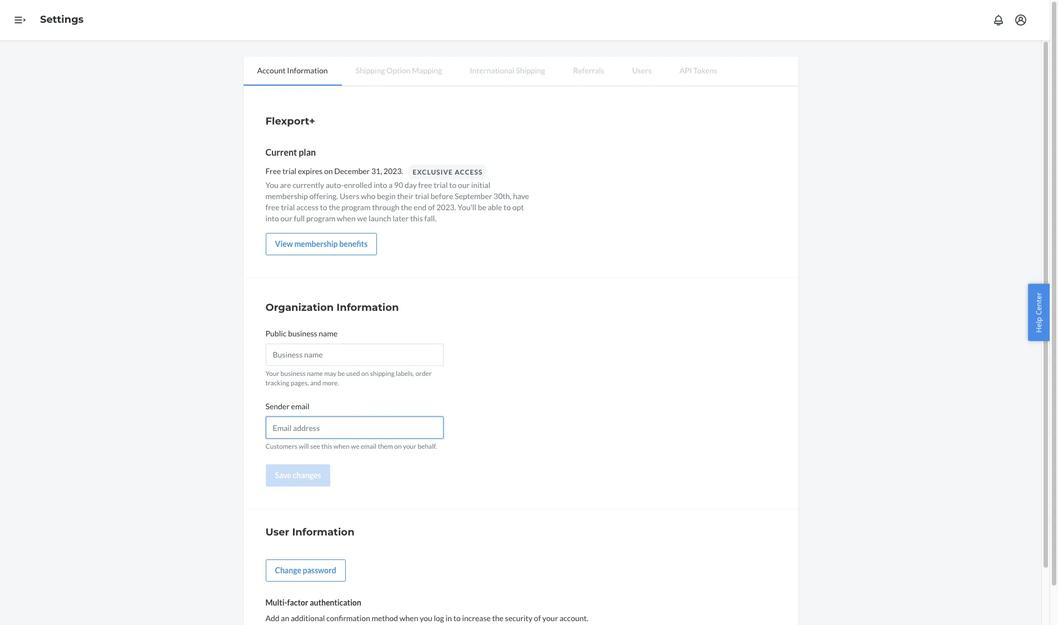 Task type: locate. For each thing, give the bounding box(es) containing it.
opt
[[513, 202, 524, 212]]

users inside tab
[[632, 66, 652, 75]]

currently
[[293, 180, 324, 190]]

on right used
[[362, 369, 369, 378]]

0 vertical spatial users
[[632, 66, 652, 75]]

before
[[431, 191, 453, 201]]

business up pages,
[[281, 369, 306, 378]]

users
[[632, 66, 652, 75], [340, 191, 360, 201]]

trial up are
[[283, 166, 297, 176]]

0 horizontal spatial the
[[329, 202, 340, 212]]

email left them
[[361, 442, 377, 451]]

view
[[275, 239, 293, 249]]

0 vertical spatial name
[[319, 329, 338, 338]]

1 vertical spatial on
[[362, 369, 369, 378]]

information up password
[[292, 527, 355, 539]]

1 vertical spatial program
[[306, 214, 336, 223]]

be inside the you are currently auto-enrolled into a 90 day free trial to our initial membership offering. users who begin their trial before september 30th, have free trial access to the program through the end of 2023. you'll be able to opt into our full program when we launch later this fall.
[[478, 202, 487, 212]]

help center button
[[1029, 284, 1050, 341]]

tracking
[[266, 379, 290, 387]]

a
[[389, 180, 393, 190]]

tokens
[[694, 66, 718, 75]]

order
[[416, 369, 432, 378]]

settings
[[40, 13, 84, 26]]

we down email address "text field"
[[351, 442, 360, 451]]

able
[[488, 202, 502, 212]]

exclusive
[[413, 168, 453, 176]]

2 vertical spatial information
[[292, 527, 355, 539]]

when
[[337, 214, 356, 223], [334, 442, 350, 451], [400, 614, 418, 623]]

0 horizontal spatial be
[[338, 369, 345, 378]]

of right security
[[534, 614, 541, 623]]

Business name text field
[[266, 344, 444, 366]]

0 horizontal spatial users
[[340, 191, 360, 201]]

your left behalf.
[[403, 442, 417, 451]]

membership
[[266, 191, 308, 201], [295, 239, 338, 249]]

used
[[346, 369, 360, 378]]

Email address text field
[[266, 417, 444, 439]]

our left full
[[281, 214, 293, 223]]

to down offering.
[[320, 202, 327, 212]]

additional
[[291, 614, 325, 623]]

center
[[1034, 292, 1044, 315]]

when up benefits
[[337, 214, 356, 223]]

1 vertical spatial free
[[266, 202, 280, 212]]

your
[[266, 369, 279, 378]]

1 vertical spatial into
[[266, 214, 279, 223]]

90
[[394, 180, 403, 190]]

1 horizontal spatial your
[[543, 614, 558, 623]]

day
[[405, 180, 417, 190]]

current
[[266, 147, 297, 157]]

this down end
[[410, 214, 423, 223]]

access
[[455, 168, 483, 176]]

0 horizontal spatial your
[[403, 442, 417, 451]]

trial up full
[[281, 202, 295, 212]]

you are currently auto-enrolled into a 90 day free trial to our initial membership offering. users who begin their trial before september 30th, have free trial access to the program through the end of 2023. you'll be able to opt into our full program when we launch later this fall.
[[266, 180, 529, 223]]

api tokens tab
[[666, 57, 732, 85]]

our
[[458, 180, 470, 190], [281, 214, 293, 223]]

information inside tab
[[287, 66, 328, 75]]

users left api
[[632, 66, 652, 75]]

shipping left option
[[356, 66, 385, 75]]

1 vertical spatial business
[[281, 369, 306, 378]]

you
[[266, 180, 279, 190]]

be left able
[[478, 202, 487, 212]]

this inside the you are currently auto-enrolled into a 90 day free trial to our initial membership offering. users who begin their trial before september 30th, have free trial access to the program through the end of 2023. you'll be able to opt into our full program when we launch later this fall.
[[410, 214, 423, 223]]

0 horizontal spatial email
[[291, 402, 310, 411]]

multi-factor authentication
[[266, 598, 361, 608]]

0 horizontal spatial program
[[306, 214, 336, 223]]

save
[[275, 471, 291, 480]]

tab list
[[243, 57, 799, 86]]

name down organization information
[[319, 329, 338, 338]]

more.
[[323, 379, 339, 387]]

the down offering.
[[329, 202, 340, 212]]

of
[[428, 202, 435, 212], [534, 614, 541, 623]]

we left launch
[[357, 214, 367, 223]]

1 vertical spatial membership
[[295, 239, 338, 249]]

to
[[449, 180, 457, 190], [320, 202, 327, 212], [504, 202, 511, 212], [454, 614, 461, 623]]

shipping right international
[[516, 66, 546, 75]]

1 vertical spatial be
[[338, 369, 345, 378]]

1 horizontal spatial program
[[342, 202, 371, 212]]

0 vertical spatial when
[[337, 214, 356, 223]]

0 horizontal spatial free
[[266, 202, 280, 212]]

0 horizontal spatial shipping
[[356, 66, 385, 75]]

0 vertical spatial this
[[410, 214, 423, 223]]

be inside your business name may be used on shipping labels, order tracking pages, and more.
[[338, 369, 345, 378]]

password
[[303, 566, 336, 575]]

0 vertical spatial be
[[478, 202, 487, 212]]

0 vertical spatial into
[[374, 180, 387, 190]]

name inside your business name may be used on shipping labels, order tracking pages, and more.
[[307, 369, 323, 378]]

on up auto-
[[324, 166, 333, 176]]

2 horizontal spatial the
[[492, 614, 504, 623]]

you'll
[[458, 202, 477, 212]]

into left a
[[374, 180, 387, 190]]

1 horizontal spatial of
[[534, 614, 541, 623]]

enrolled
[[344, 180, 372, 190]]

1 horizontal spatial shipping
[[516, 66, 546, 75]]

public
[[266, 329, 287, 338]]

full
[[294, 214, 305, 223]]

see
[[310, 442, 320, 451]]

add
[[266, 614, 280, 623]]

free down you
[[266, 202, 280, 212]]

on
[[324, 166, 333, 176], [362, 369, 369, 378], [394, 442, 402, 451]]

we
[[357, 214, 367, 223], [351, 442, 360, 451]]

2023. up a
[[384, 166, 403, 176]]

our down access
[[458, 180, 470, 190]]

shipping
[[356, 66, 385, 75], [516, 66, 546, 75]]

name for your business name may be used on shipping labels, order tracking pages, and more.
[[307, 369, 323, 378]]

membership down full
[[295, 239, 338, 249]]

your
[[403, 442, 417, 451], [543, 614, 558, 623]]

0 vertical spatial on
[[324, 166, 333, 176]]

the
[[329, 202, 340, 212], [401, 202, 412, 212], [492, 614, 504, 623]]

free
[[419, 180, 432, 190], [266, 202, 280, 212]]

name
[[319, 329, 338, 338], [307, 369, 323, 378]]

sender
[[266, 402, 290, 411]]

account
[[257, 66, 286, 75]]

when left you
[[400, 614, 418, 623]]

0 horizontal spatial our
[[281, 214, 293, 223]]

we inside the you are currently auto-enrolled into a 90 day free trial to our initial membership offering. users who begin their trial before september 30th, have free trial access to the program through the end of 2023. you'll be able to opt into our full program when we launch later this fall.
[[357, 214, 367, 223]]

membership down are
[[266, 191, 308, 201]]

program down access
[[306, 214, 336, 223]]

1 vertical spatial when
[[334, 442, 350, 451]]

0 vertical spatial we
[[357, 214, 367, 223]]

1 horizontal spatial free
[[419, 180, 432, 190]]

organization information
[[266, 302, 399, 314]]

2023. inside the you are currently auto-enrolled into a 90 day free trial to our initial membership offering. users who begin their trial before september 30th, have free trial access to the program through the end of 2023. you'll be able to opt into our full program when we launch later this fall.
[[437, 202, 456, 212]]

factor
[[287, 598, 308, 608]]

1 horizontal spatial on
[[362, 369, 369, 378]]

1 vertical spatial we
[[351, 442, 360, 451]]

business
[[288, 329, 317, 338], [281, 369, 306, 378]]

users down enrolled
[[340, 191, 360, 201]]

information up business name text field
[[337, 302, 399, 314]]

program down the who
[[342, 202, 371, 212]]

this right see
[[322, 442, 332, 451]]

an
[[281, 614, 289, 623]]

open account menu image
[[1015, 13, 1028, 27]]

1 vertical spatial 2023.
[[437, 202, 456, 212]]

free right the "day"
[[419, 180, 432, 190]]

labels,
[[396, 369, 414, 378]]

name up and
[[307, 369, 323, 378]]

1 horizontal spatial be
[[478, 202, 487, 212]]

0 horizontal spatial of
[[428, 202, 435, 212]]

begin
[[377, 191, 396, 201]]

0 vertical spatial of
[[428, 202, 435, 212]]

referrals tab
[[559, 57, 619, 85]]

1 horizontal spatial this
[[410, 214, 423, 223]]

1 vertical spatial your
[[543, 614, 558, 623]]

users inside the you are currently auto-enrolled into a 90 day free trial to our initial membership offering. users who begin their trial before september 30th, have free trial access to the program through the end of 2023. you'll be able to opt into our full program when we launch later this fall.
[[340, 191, 360, 201]]

your business name may be used on shipping labels, order tracking pages, and more.
[[266, 369, 432, 387]]

1 horizontal spatial 2023.
[[437, 202, 456, 212]]

have
[[513, 191, 529, 201]]

1 vertical spatial email
[[361, 442, 377, 451]]

be right may
[[338, 369, 345, 378]]

the down their
[[401, 202, 412, 212]]

2 vertical spatial on
[[394, 442, 402, 451]]

the left security
[[492, 614, 504, 623]]

1 vertical spatial this
[[322, 442, 332, 451]]

0 vertical spatial information
[[287, 66, 328, 75]]

business inside your business name may be used on shipping labels, order tracking pages, and more.
[[281, 369, 306, 378]]

0 vertical spatial 2023.
[[384, 166, 403, 176]]

0 vertical spatial membership
[[266, 191, 308, 201]]

0 vertical spatial email
[[291, 402, 310, 411]]

into left full
[[266, 214, 279, 223]]

when inside the you are currently auto-enrolled into a 90 day free trial to our initial membership offering. users who begin their trial before september 30th, have free trial access to the program through the end of 2023. you'll be able to opt into our full program when we launch later this fall.
[[337, 214, 356, 223]]

when down email address "text field"
[[334, 442, 350, 451]]

2 shipping from the left
[[516, 66, 546, 75]]

on right them
[[394, 442, 402, 451]]

user information
[[266, 527, 355, 539]]

international shipping
[[470, 66, 546, 75]]

1 vertical spatial users
[[340, 191, 360, 201]]

0 vertical spatial your
[[403, 442, 417, 451]]

shipping option mapping tab
[[342, 57, 456, 85]]

1 vertical spatial information
[[337, 302, 399, 314]]

method
[[372, 614, 398, 623]]

their
[[397, 191, 414, 201]]

0 vertical spatial our
[[458, 180, 470, 190]]

shipping
[[370, 369, 395, 378]]

of up fall.
[[428, 202, 435, 212]]

shipping option mapping
[[356, 66, 442, 75]]

be
[[478, 202, 487, 212], [338, 369, 345, 378]]

0 vertical spatial business
[[288, 329, 317, 338]]

information
[[287, 66, 328, 75], [337, 302, 399, 314], [292, 527, 355, 539]]

2023. down 'before'
[[437, 202, 456, 212]]

1 vertical spatial name
[[307, 369, 323, 378]]

email right sender
[[291, 402, 310, 411]]

2 vertical spatial when
[[400, 614, 418, 623]]

user
[[266, 527, 289, 539]]

of inside the you are currently auto-enrolled into a 90 day free trial to our initial membership offering. users who begin their trial before september 30th, have free trial access to the program through the end of 2023. you'll be able to opt into our full program when we launch later this fall.
[[428, 202, 435, 212]]

information right account
[[287, 66, 328, 75]]

0 horizontal spatial 2023.
[[384, 166, 403, 176]]

0 vertical spatial free
[[419, 180, 432, 190]]

business down "organization"
[[288, 329, 317, 338]]

your left account.
[[543, 614, 558, 623]]

1 horizontal spatial users
[[632, 66, 652, 75]]



Task type: describe. For each thing, give the bounding box(es) containing it.
trial up 'before'
[[434, 180, 448, 190]]

open navigation image
[[13, 13, 27, 27]]

save changes button
[[266, 465, 331, 487]]

initial
[[472, 180, 491, 190]]

offering.
[[310, 191, 338, 201]]

name for public business name
[[319, 329, 338, 338]]

december
[[334, 166, 370, 176]]

september
[[455, 191, 492, 201]]

change password
[[275, 566, 336, 575]]

add an additional confirmation method when you log in to increase the security of your account.
[[266, 614, 589, 623]]

api
[[680, 66, 692, 75]]

0 horizontal spatial on
[[324, 166, 333, 176]]

end
[[414, 202, 427, 212]]

business for public
[[288, 329, 317, 338]]

tab list containing account information
[[243, 57, 799, 86]]

save changes
[[275, 471, 321, 480]]

1 vertical spatial our
[[281, 214, 293, 223]]

account information
[[257, 66, 328, 75]]

information for account information
[[287, 66, 328, 75]]

users tab
[[619, 57, 666, 85]]

2 horizontal spatial on
[[394, 442, 402, 451]]

api tokens
[[680, 66, 718, 75]]

behalf.
[[418, 442, 437, 451]]

sender email
[[266, 402, 310, 411]]

current plan
[[266, 147, 316, 157]]

to left opt
[[504, 202, 511, 212]]

benefits
[[339, 239, 368, 249]]

trial up end
[[415, 191, 429, 201]]

1 shipping from the left
[[356, 66, 385, 75]]

international shipping tab
[[456, 57, 559, 85]]

1 horizontal spatial email
[[361, 442, 377, 451]]

you
[[420, 614, 433, 623]]

plan
[[299, 147, 316, 157]]

are
[[280, 180, 291, 190]]

confirmation
[[327, 614, 370, 623]]

increase
[[462, 614, 491, 623]]

and
[[310, 379, 321, 387]]

change
[[275, 566, 301, 575]]

help center
[[1034, 292, 1044, 333]]

change password button
[[266, 560, 346, 582]]

0 horizontal spatial into
[[266, 214, 279, 223]]

them
[[378, 442, 393, 451]]

31,
[[372, 166, 382, 176]]

in
[[446, 614, 452, 623]]

on inside your business name may be used on shipping labels, order tracking pages, and more.
[[362, 369, 369, 378]]

business for your
[[281, 369, 306, 378]]

membership inside button
[[295, 239, 338, 249]]

account information tab
[[243, 57, 342, 86]]

1 horizontal spatial the
[[401, 202, 412, 212]]

to down exclusive access
[[449, 180, 457, 190]]

access
[[297, 202, 319, 212]]

settings link
[[40, 13, 84, 26]]

referrals
[[573, 66, 605, 75]]

0 horizontal spatial this
[[322, 442, 332, 451]]

1 horizontal spatial our
[[458, 180, 470, 190]]

later
[[393, 214, 409, 223]]

view membership benefits
[[275, 239, 368, 249]]

help
[[1034, 317, 1044, 333]]

30th,
[[494, 191, 512, 201]]

exclusive access
[[413, 168, 483, 176]]

auto-
[[326, 180, 344, 190]]

1 horizontal spatial into
[[374, 180, 387, 190]]

account.
[[560, 614, 589, 623]]

1 vertical spatial of
[[534, 614, 541, 623]]

security
[[505, 614, 533, 623]]

expires
[[298, 166, 323, 176]]

organization
[[266, 302, 334, 314]]

customers
[[266, 442, 298, 451]]

open notifications image
[[992, 13, 1006, 27]]

free
[[266, 166, 281, 176]]

authentication
[[310, 598, 361, 608]]

mapping
[[412, 66, 442, 75]]

changes
[[293, 471, 321, 480]]

may
[[324, 369, 337, 378]]

who
[[361, 191, 376, 201]]

will
[[299, 442, 309, 451]]

view membership benefits link
[[266, 233, 377, 255]]

information for organization information
[[337, 302, 399, 314]]

information for user information
[[292, 527, 355, 539]]

through
[[372, 202, 400, 212]]

membership inside the you are currently auto-enrolled into a 90 day free trial to our initial membership offering. users who begin their trial before september 30th, have free trial access to the program through the end of 2023. you'll be able to opt into our full program when we launch later this fall.
[[266, 191, 308, 201]]

log
[[434, 614, 444, 623]]

public business name
[[266, 329, 338, 338]]

pages,
[[291, 379, 309, 387]]

launch
[[369, 214, 391, 223]]

flexport+
[[266, 115, 315, 127]]

free trial expires on december 31, 2023.
[[266, 166, 403, 176]]

option
[[387, 66, 411, 75]]

multi-
[[266, 598, 287, 608]]

0 vertical spatial program
[[342, 202, 371, 212]]

to right in
[[454, 614, 461, 623]]

customers will see this when we email them on your behalf.
[[266, 442, 437, 451]]

fall.
[[425, 214, 437, 223]]



Task type: vqa. For each thing, say whether or not it's contained in the screenshot.
"able"
yes



